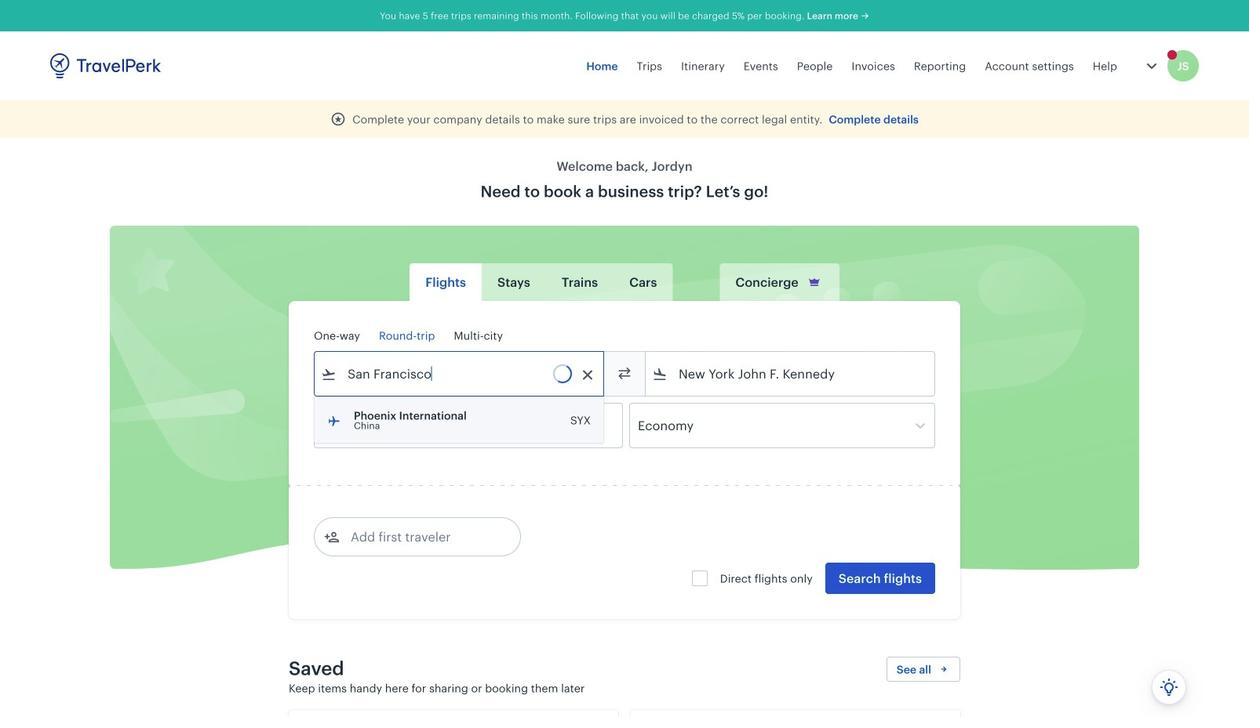 Task type: describe. For each thing, give the bounding box(es) containing it.
Return text field
[[430, 404, 511, 448]]

To search field
[[668, 362, 914, 387]]



Task type: locate. For each thing, give the bounding box(es) containing it.
Add first traveler search field
[[340, 525, 503, 550]]

From search field
[[337, 362, 583, 387]]

Depart text field
[[337, 404, 418, 448]]



